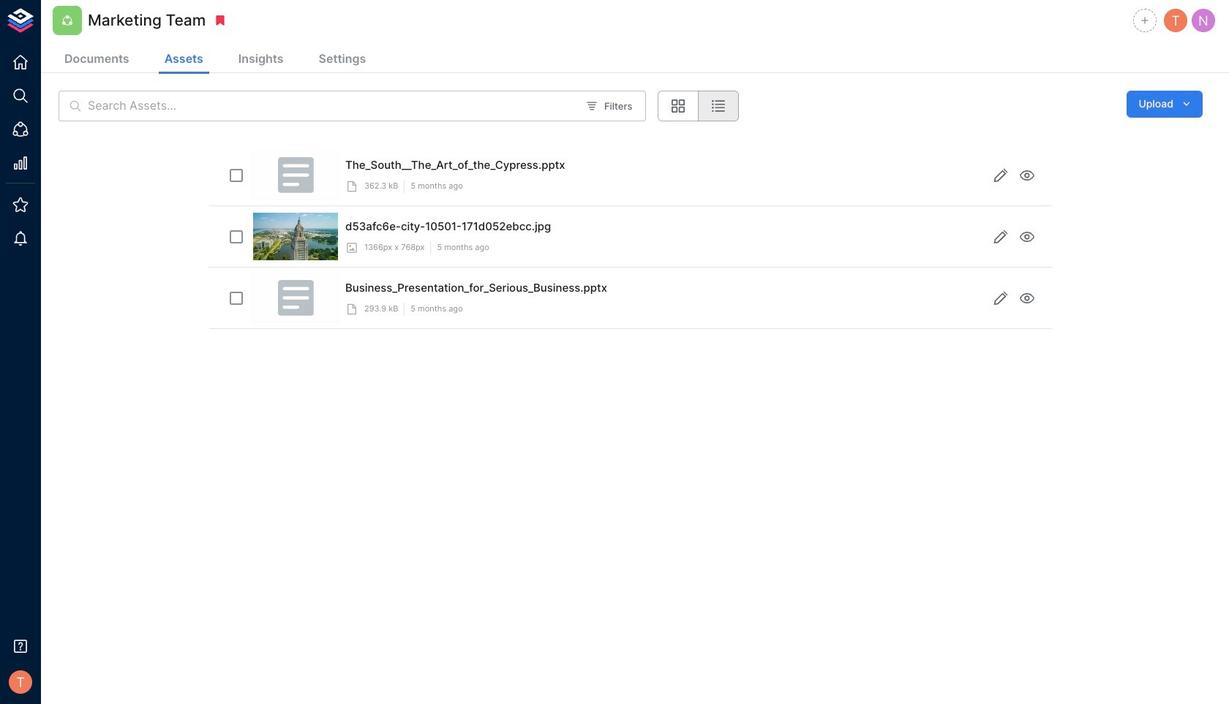 Task type: locate. For each thing, give the bounding box(es) containing it.
group
[[658, 91, 739, 121]]



Task type: vqa. For each thing, say whether or not it's contained in the screenshot.
second help image
no



Task type: describe. For each thing, give the bounding box(es) containing it.
d53afc6e city 10501 171d052ebcc.jpg image
[[253, 213, 338, 260]]

remove bookmark image
[[214, 14, 227, 27]]

Search Assets... text field
[[88, 91, 577, 121]]



